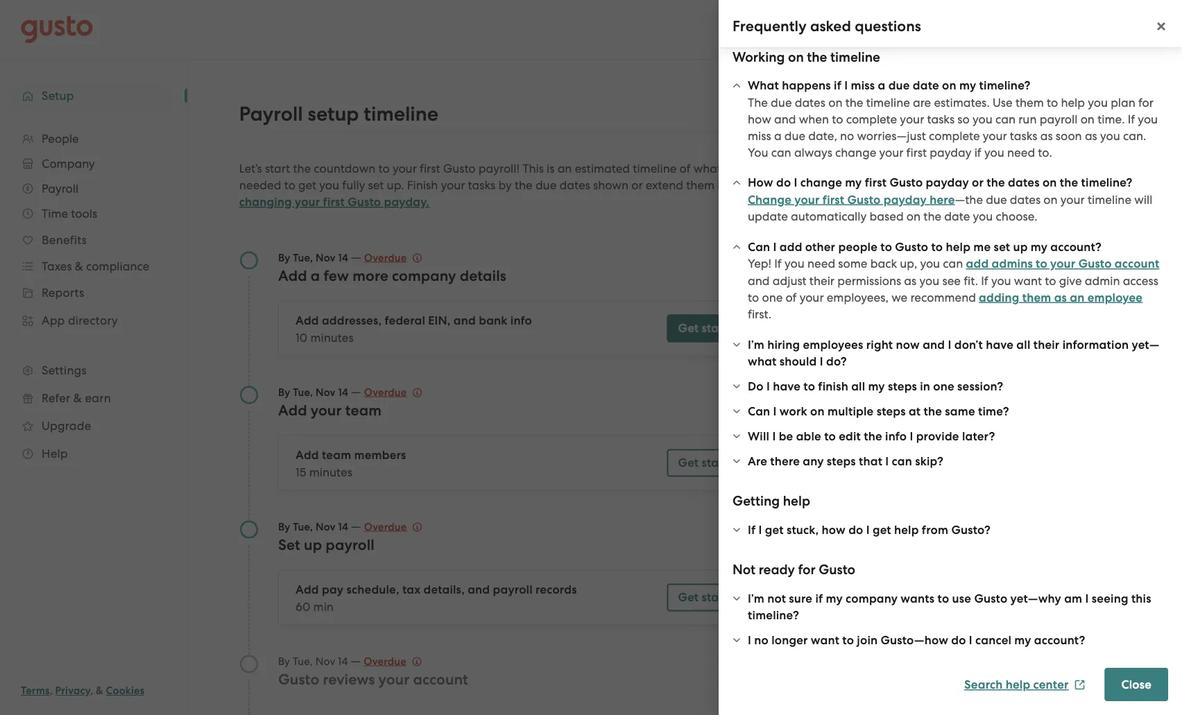 Task type: vqa. For each thing, say whether or not it's contained in the screenshot.
SAVE button
no



Task type: describe. For each thing, give the bounding box(es) containing it.
download for download checklist
[[940, 256, 998, 270]]

you up adding
[[992, 274, 1012, 288]]

my inside the i'm not sure if my company wants to use gusto yet—why am i seeing this timeline?
[[826, 592, 843, 606]]

download for download our handy checklist of everything you'll need to get set up for your first payroll.
[[923, 201, 980, 214]]

add admins to your gusto account link
[[967, 257, 1160, 271]]

to left edit
[[825, 429, 836, 444]]

help inside the due dates on the timeline are estimates. use them to help you plan for how and when to complete your tasks so you can run payroll on time. if you miss a due date, no worries—just complete your tasks as soon as you can. you can always change your first payday if you need to.
[[1062, 95, 1086, 109]]

by tue, nov 14 — for reviews
[[278, 654, 364, 668]]

0 horizontal spatial all
[[852, 379, 866, 394]]

change your first gusto payday here
[[748, 193, 955, 207]]

no inside the due dates on the timeline are estimates. use them to help you plan for how and when to complete your tasks so you can run payroll on time. if you miss a due date, no worries—just complete your tasks as soon as you can. you can always change your first payday if you need to.
[[841, 129, 855, 143]]

yep! if you need some back up, you can add admins to your gusto account and adjust their permissions as you see fit. if you want to give admin access to one of your employees, we recommend
[[748, 257, 1160, 304]]

as right soon
[[1086, 129, 1098, 143]]

1 vertical spatial tasks
[[1011, 129, 1038, 143]]

timeline inside let's start the countdown to your first gusto payroll! this is an estimated                     timeline of what's needed to get you fully set up.
[[633, 162, 677, 176]]

their inside i'm hiring employees right now and i don't have all their information yet— what should i do?
[[1034, 338, 1060, 352]]

payroll.
[[1009, 234, 1050, 248]]

if down getting
[[748, 523, 756, 537]]

on up estimates.
[[943, 78, 957, 93]]

min
[[313, 600, 334, 614]]

miss inside the due dates on the timeline are estimates. use them to help you plan for how and when to complete your tasks so you can run payroll on time. if you miss a due date, no worries—just complete your tasks as soon as you can. you can always change your first payday if you need to.
[[748, 129, 772, 143]]

to left finish
[[804, 379, 816, 394]]

the right at
[[924, 404, 943, 419]]

them inside the due dates on the timeline are estimates. use them to help you plan for how and when to complete your tasks so you can run payroll on time. if you miss a due date, no worries—just complete your tasks as soon as you can. you can always change your first payday if you need to.
[[1016, 95, 1045, 109]]

2 by from the left
[[718, 178, 731, 192]]

get left stuck,
[[766, 523, 784, 537]]

add for add pay schedule, tax details, and payroll records 60 min
[[296, 583, 319, 597]]

or for shown
[[632, 178, 643, 192]]

on right handy
[[1044, 193, 1058, 207]]

faqs button
[[1098, 104, 1143, 121]]

& inside gusto navigation element
[[73, 392, 82, 405]]

what for what happens if i miss a due date on my timeline?
[[748, 78, 780, 93]]

i'm hiring employees right now and i don't have all their information yet— what should i do?
[[748, 338, 1160, 369]]

1 , from the left
[[50, 685, 53, 698]]

can inside yep! if you need some back up, you can add admins to your gusto account and adjust their permissions as you see fit. if you want to give admin access to one of your employees, we recommend
[[944, 257, 964, 271]]

by for add your team
[[278, 386, 290, 399]]

gusto inside finish your tasks by the due dates shown or extend them by changing your first gusto payday.
[[348, 195, 381, 209]]

adding them as an employee link
[[980, 291, 1143, 305]]

the up our
[[987, 176, 1006, 190]]

from
[[922, 523, 949, 537]]

get for add your team
[[679, 456, 699, 470]]

my up add admins to your gusto account link
[[1031, 240, 1048, 254]]

i left the longer
[[748, 633, 752, 648]]

terms , privacy , & cookies
[[21, 685, 145, 698]]

i down at
[[910, 429, 914, 444]]

nov for up
[[316, 521, 336, 533]]

your down worries—just at the right of the page
[[880, 145, 904, 159]]

0 vertical spatial team
[[346, 402, 382, 419]]

setup link
[[14, 83, 174, 108]]

want inside yep! if you need some back up, you can add admins to your gusto account and adjust their permissions as you see fit. if you want to give admin access to one of your employees, we recommend
[[1015, 274, 1043, 288]]

privacy
[[55, 685, 90, 698]]

of inside let's start the countdown to your first gusto payroll! this is an estimated                     timeline of what's needed to get you fully set up.
[[680, 162, 691, 176]]

cookies button
[[106, 683, 145, 700]]

let's
[[239, 162, 262, 176]]

more
[[353, 267, 389, 285]]

help up stuck,
[[784, 494, 811, 510]]

update
[[748, 210, 788, 224]]

add addresses, federal ein, and bank info 10 minutes
[[296, 314, 532, 345]]

overdue for your
[[364, 656, 407, 668]]

0 vertical spatial a
[[878, 78, 886, 93]]

account menu element
[[915, 0, 1162, 59]]

14 for your
[[338, 386, 349, 399]]

use
[[993, 95, 1013, 109]]

2 vertical spatial a
[[311, 267, 320, 285]]

i right 'that'
[[886, 454, 889, 469]]

yet—why
[[1011, 592, 1062, 606]]

0 vertical spatial steps
[[889, 379, 918, 394]]

account inside yep! if you need some back up, you can add admins to your gusto account and adjust their permissions as you see fit. if you want to give admin access to one of your employees, we recommend
[[1115, 257, 1160, 271]]

to up first.
[[748, 291, 760, 304]]

not ready for gusto
[[733, 562, 856, 578]]

employees
[[803, 338, 864, 352]]

should
[[780, 354, 817, 369]]

your down adjust
[[800, 291, 824, 304]]

choose.
[[996, 210, 1038, 224]]

you up can.
[[1139, 112, 1159, 126]]

if right the yep!
[[775, 257, 782, 271]]

able
[[797, 429, 822, 444]]

add for add your team
[[278, 402, 307, 419]]

0 vertical spatial miss
[[851, 78, 876, 93]]

first inside let's start the countdown to your first gusto payroll! this is an estimated                     timeline of what's needed to get you fully set up.
[[420, 162, 440, 176]]

on up when
[[829, 95, 843, 109]]

help left center
[[1006, 678, 1031, 692]]

up for my
[[1014, 240, 1028, 254]]

there
[[771, 454, 800, 469]]

reports
[[42, 286, 84, 300]]

1 vertical spatial complete
[[929, 129, 981, 143]]

15
[[296, 465, 306, 479]]

tue, for your
[[293, 386, 313, 399]]

your right reviews
[[379, 671, 410, 689]]

estimates.
[[935, 95, 990, 109]]

on right "work"
[[811, 404, 825, 419]]

1 vertical spatial payday
[[926, 176, 970, 190]]

them inside finish your tasks by the due dates shown or extend them by changing your first gusto payday.
[[687, 178, 715, 192]]

info inside add addresses, federal ein, and bank info 10 minutes
[[511, 314, 532, 328]]

need inside download our handy checklist of everything you'll need to get set up for your first payroll.
[[1015, 217, 1043, 231]]

join
[[858, 633, 878, 648]]

or for payday
[[973, 176, 984, 190]]

by for gusto reviews your account
[[278, 656, 290, 668]]

what for what to have ready
[[923, 176, 958, 192]]

— for your
[[351, 654, 361, 668]]

my up estimates.
[[960, 78, 977, 93]]

you'll
[[984, 217, 1012, 231]]

i right happens
[[845, 78, 848, 93]]

so
[[958, 112, 970, 126]]

i right stuck,
[[867, 523, 870, 537]]

refer
[[42, 392, 70, 405]]

1 horizontal spatial if
[[834, 78, 842, 93]]

right
[[867, 338, 894, 352]]

always
[[795, 145, 833, 159]]

14 for reviews
[[338, 656, 348, 668]]

due up worries—just at the right of the page
[[889, 78, 910, 93]]

app directory link
[[14, 308, 174, 333]]

— for team
[[351, 385, 361, 399]]

automatically
[[791, 210, 867, 224]]

of inside yep! if you need some back up, you can add admins to your gusto account and adjust their permissions as you see fit. if you want to give admin access to one of your employees, we recommend
[[786, 291, 797, 304]]

set up payroll
[[278, 537, 375, 554]]

frequently asked questions dialog
[[719, 0, 1183, 716]]

your inside download our handy checklist of everything you'll need to get set up for your first payroll.
[[959, 234, 983, 248]]

dates inside "—the due dates on your timeline will update automatically based on the date you choose."
[[1011, 193, 1041, 207]]

back
[[871, 257, 898, 271]]

overdue for payroll
[[364, 521, 407, 533]]

—the due dates on your timeline will update automatically based on the date you choose.
[[748, 193, 1153, 224]]

payroll inside the due dates on the timeline are estimates. use them to help you plan for how and when to complete your tasks so you can run payroll on time. if you miss a due date, no worries—just complete your tasks as soon as you can. you can always change your first payday if you need to.
[[1040, 112, 1078, 126]]

i left don't
[[949, 338, 952, 352]]

and inside "add pay schedule, tax details, and payroll records 60 min"
[[468, 583, 490, 597]]

give
[[1060, 274, 1083, 288]]

if inside the due dates on the timeline are estimates. use them to help you plan for how and when to complete your tasks so you can run payroll on time. if you miss a due date, no worries—just complete your tasks as soon as you can. you can always change your first payday if you need to.
[[1128, 112, 1136, 126]]

i down update
[[774, 240, 777, 254]]

company inside the i'm not sure if my company wants to use gusto yet—why am i seeing this timeline?
[[846, 592, 898, 606]]

by for add a few more company details
[[278, 252, 290, 264]]

get for set up payroll
[[679, 591, 699, 605]]

cancel
[[976, 633, 1012, 648]]

can down 'use' at the top of the page
[[996, 112, 1016, 126]]

by for set up payroll
[[278, 521, 290, 533]]

1 by from the left
[[499, 178, 512, 192]]

first inside finish your tasks by the due dates shown or extend them by changing your first gusto payday.
[[323, 195, 345, 209]]

you
[[748, 145, 769, 159]]

few
[[324, 267, 349, 285]]

have inside i'm hiring employees right now and i don't have all their information yet— what should i do?
[[986, 338, 1014, 352]]

to.
[[1039, 145, 1053, 159]]

i no longer want to join gusto—how do i cancel my account?
[[748, 633, 1086, 648]]

we
[[892, 291, 908, 304]]

gusto inside yep! if you need some back up, you can add admins to your gusto account and adjust their permissions as you see fit. if you want to give admin access to one of your employees, we recommend
[[1079, 257, 1112, 271]]

tue, for a
[[293, 252, 313, 264]]

you right so
[[973, 112, 993, 126]]

are there any steps that i can skip?
[[748, 454, 944, 469]]

to up date,
[[832, 112, 844, 126]]

0 vertical spatial account?
[[1051, 240, 1102, 254]]

to down start
[[284, 178, 296, 192]]

0 vertical spatial add
[[780, 240, 803, 254]]

payroll inside "add pay schedule, tax details, and payroll records 60 min"
[[493, 583, 533, 597]]

1 vertical spatial &
[[96, 685, 103, 698]]

hiring
[[768, 338, 801, 352]]

happens
[[782, 78, 831, 93]]

the inside finish your tasks by the due dates shown or extend them by changing your first gusto payday.
[[515, 178, 533, 192]]

the inside the due dates on the timeline are estimates. use them to help you plan for how and when to complete your tasks so you can run payroll on time. if you miss a due date, no worries—just complete your tasks as soon as you can. you can always change your first payday if you need to.
[[846, 95, 864, 109]]

1 vertical spatial payroll
[[326, 537, 375, 554]]

your up give
[[1051, 257, 1076, 271]]

sure
[[789, 592, 813, 606]]

don't
[[955, 338, 984, 352]]

1 vertical spatial account?
[[1035, 633, 1086, 648]]

my up change your first gusto payday here
[[846, 176, 862, 190]]

your inside "—the due dates on your timeline will update automatically based on the date you choose."
[[1061, 193, 1085, 207]]

privacy link
[[55, 685, 90, 698]]

help left from
[[895, 523, 919, 537]]

timeline inside "—the due dates on your timeline will update automatically based on the date you choose."
[[1088, 193, 1132, 207]]

dates up handy
[[1009, 176, 1040, 190]]

date inside "—the due dates on your timeline will update automatically based on the date you choose."
[[945, 210, 971, 224]]

first inside change your first gusto payday here "button"
[[823, 193, 845, 207]]

overdue for team
[[364, 386, 407, 399]]

1 vertical spatial do
[[849, 523, 864, 537]]

0 horizontal spatial company
[[392, 267, 457, 285]]

on right based on the right
[[907, 210, 921, 224]]

me
[[974, 240, 992, 254]]

0 horizontal spatial do
[[777, 176, 792, 190]]

0 vertical spatial date
[[913, 78, 940, 93]]

the up happens
[[807, 49, 828, 65]]

i left be
[[773, 429, 776, 444]]

to up adding them as an employee link
[[1046, 274, 1057, 288]]

your right finish
[[441, 178, 465, 192]]

if right fit.
[[982, 274, 989, 288]]

schedule,
[[347, 583, 400, 597]]

i left do?
[[820, 354, 824, 369]]

you up adjust
[[785, 257, 805, 271]]

gusto inside let's start the countdown to your first gusto payroll! this is an estimated                     timeline of what's needed to get you fully set up.
[[443, 162, 476, 176]]

list containing benefits
[[0, 126, 187, 468]]

that
[[859, 454, 883, 469]]

admin
[[1085, 274, 1121, 288]]

due up the always
[[785, 129, 806, 143]]

finish your tasks by the due dates shown or extend them by changing your first gusto payday.
[[239, 178, 731, 209]]

upgrade
[[42, 419, 91, 433]]

timeline down the asked
[[831, 49, 881, 65]]

your down 'use' at the top of the page
[[983, 129, 1008, 143]]

session?
[[958, 379, 1004, 394]]

seeing
[[1092, 592, 1129, 606]]

overdue for few
[[364, 252, 407, 264]]

tue, for reviews
[[293, 656, 313, 668]]

as inside yep! if you need some back up, you can add admins to your gusto account and adjust their permissions as you see fit. if you want to give admin access to one of your employees, we recommend
[[905, 274, 917, 288]]

10
[[296, 331, 308, 345]]

adding them as an employee first.
[[748, 291, 1143, 321]]

here
[[930, 193, 955, 207]]

you down time.
[[1101, 129, 1121, 143]]

i right do
[[767, 379, 770, 394]]

and inside add addresses, federal ein, and bank info 10 minutes
[[454, 314, 476, 328]]

i left cancel on the bottom of page
[[970, 633, 973, 648]]

timeline right setup
[[364, 102, 439, 126]]

to up soon
[[1047, 95, 1059, 109]]

1 vertical spatial account
[[413, 671, 469, 689]]

gusto navigation element
[[0, 60, 187, 490]]

the
[[748, 95, 768, 109]]

plan
[[1111, 95, 1136, 109]]

benefits link
[[14, 228, 174, 253]]

by tue, nov 14 — for up
[[278, 520, 364, 533]]

members
[[354, 448, 406, 463]]

1 vertical spatial want
[[811, 633, 840, 648]]

you down can i add other people to gusto to help me set up my account?
[[921, 257, 941, 271]]

time.
[[1098, 112, 1126, 126]]

your up 'add team members 15 minutes'
[[311, 402, 342, 419]]

getting help
[[733, 494, 811, 510]]

be
[[779, 429, 794, 444]]

will
[[748, 429, 770, 444]]

can left skip?
[[892, 454, 913, 469]]

if inside the i'm not sure if my company wants to use gusto yet—why am i seeing this timeline?
[[816, 592, 824, 606]]

my right cancel on the bottom of page
[[1015, 633, 1032, 648]]

have for do i have to finish all my steps in one session?
[[773, 379, 801, 394]]

can i work on multiple steps at the same time?
[[748, 404, 1010, 419]]

add for add a few more company details
[[278, 267, 307, 285]]

change inside the due dates on the timeline are estimates. use them to help you plan for how and when to complete your tasks so you can run payroll on time. if you miss a due date, no worries—just complete your tasks as soon as you can. you can always change your first payday if you need to.
[[836, 145, 877, 159]]

info inside frequently asked questions dialog
[[886, 429, 907, 444]]

get inside let's start the countdown to your first gusto payroll! this is an estimated                     timeline of what's needed to get you fully set up.
[[299, 178, 317, 192]]

app
[[42, 314, 65, 328]]

close
[[1122, 678, 1152, 692]]

and inside yep! if you need some back up, you can add admins to your gusto account and adjust their permissions as you see fit. if you want to give admin access to one of your employees, we recommend
[[748, 274, 770, 288]]

14 for up
[[338, 521, 349, 533]]

0 vertical spatial tasks
[[928, 112, 955, 126]]

working
[[733, 49, 785, 65]]

on up happens
[[788, 49, 804, 65]]

started for add your team
[[702, 456, 743, 470]]

dates inside the due dates on the timeline are estimates. use them to help you plan for how and when to complete your tasks so you can run payroll on time. if you miss a due date, no worries—just complete your tasks as soon as you can. you can always change your first payday if you need to.
[[795, 95, 826, 109]]

the right edit
[[864, 429, 883, 444]]

get started for team
[[679, 456, 743, 470]]

to down the everything
[[932, 240, 944, 254]]

1 vertical spatial timeline?
[[1082, 176, 1133, 190]]

i left "work"
[[774, 404, 777, 419]]

on down to.
[[1043, 176, 1058, 190]]

you up time.
[[1089, 95, 1109, 109]]

upgrade link
[[14, 414, 174, 439]]

skip?
[[916, 454, 944, 469]]

help
[[42, 447, 68, 461]]

gusto?
[[952, 523, 991, 537]]

0 vertical spatial timeline?
[[980, 78, 1031, 93]]

my up can i work on multiple steps at the same time?
[[869, 379, 886, 394]]

1 vertical spatial no
[[755, 633, 769, 648]]

nov for reviews
[[316, 656, 335, 668]]

i down getting
[[759, 523, 763, 537]]

what
[[748, 354, 777, 369]]

do?
[[827, 354, 847, 369]]

you up what to have ready
[[985, 145, 1005, 159]]

can for can i work on multiple steps at the same time?
[[748, 404, 771, 419]]

add inside yep! if you need some back up, you can add admins to your gusto account and adjust their permissions as you see fit. if you want to give admin access to one of your employees, we recommend
[[967, 257, 989, 271]]

get started for payroll
[[679, 591, 743, 605]]

1 vertical spatial steps
[[877, 404, 906, 419]]



Task type: locate. For each thing, give the bounding box(es) containing it.
you inside "—the due dates on your timeline will update automatically based on the date you choose."
[[974, 210, 994, 224]]

checklist
[[1042, 201, 1088, 214], [1001, 256, 1049, 270]]

1 vertical spatial have
[[986, 338, 1014, 352]]

1 horizontal spatial complete
[[929, 129, 981, 143]]

reports link
[[14, 280, 174, 305]]

up down the everything
[[923, 234, 938, 248]]

2 can from the top
[[748, 404, 771, 419]]

them inside adding them as an employee first.
[[1023, 291, 1052, 305]]

1 vertical spatial for
[[940, 234, 956, 248]]

miss up you
[[748, 129, 772, 143]]

date
[[913, 78, 940, 93], [945, 210, 971, 224]]

can for can i add other people to gusto to help me set up my account?
[[748, 240, 771, 254]]

you inside let's start the countdown to your first gusto payroll! this is an estimated                     timeline of what's needed to get you fully set up.
[[320, 178, 340, 192]]

1 horizontal spatial for
[[940, 234, 956, 248]]

if right happens
[[834, 78, 842, 93]]

0 horizontal spatial miss
[[748, 129, 772, 143]]

set inside let's start the countdown to your first gusto payroll! this is an estimated                     timeline of what's needed to get you fully set up.
[[368, 178, 384, 192]]

and right now
[[923, 338, 946, 352]]

do
[[748, 379, 764, 394]]

shown
[[593, 178, 629, 192]]

download inside download our handy checklist of everything you'll need to get set up for your first payroll.
[[923, 201, 980, 214]]

permissions
[[838, 274, 902, 288]]

up for for
[[923, 234, 938, 248]]

steps left in at the bottom
[[889, 379, 918, 394]]

search
[[965, 678, 1003, 692]]

you up recommend
[[920, 274, 940, 288]]

first down worries—just at the right of the page
[[907, 145, 927, 159]]

faqs
[[1115, 106, 1143, 120]]

frequently asked questions
[[733, 18, 922, 35]]

1 vertical spatial their
[[1034, 338, 1060, 352]]

steps left at
[[877, 404, 906, 419]]

i'm
[[748, 338, 765, 352], [748, 592, 765, 606]]

to up 'up.'
[[379, 162, 390, 176]]

your down are on the right
[[901, 112, 925, 126]]

2 , from the left
[[90, 685, 93, 698]]

timeline
[[831, 49, 881, 65], [867, 95, 911, 109], [364, 102, 439, 126], [633, 162, 677, 176], [1088, 193, 1132, 207]]

2 started from the top
[[702, 456, 743, 470]]

2 vertical spatial if
[[816, 592, 824, 606]]

overdue button
[[364, 250, 422, 266], [364, 384, 422, 401], [364, 519, 422, 536], [364, 654, 422, 670]]

yep!
[[748, 257, 772, 271]]

due inside "—the due dates on your timeline will update automatically based on the date you choose."
[[987, 193, 1008, 207]]

to up payroll. on the right top
[[1046, 217, 1057, 231]]

ein,
[[428, 314, 451, 328]]

payday inside the due dates on the timeline are estimates. use them to help you plan for how and when to complete your tasks so you can run payroll on time. if you miss a due date, no worries—just complete your tasks as soon as you can. you can always change your first payday if you need to.
[[930, 145, 972, 159]]

i
[[845, 78, 848, 93], [794, 176, 798, 190], [774, 240, 777, 254], [949, 338, 952, 352], [820, 354, 824, 369], [767, 379, 770, 394], [774, 404, 777, 419], [773, 429, 776, 444], [910, 429, 914, 444], [886, 454, 889, 469], [759, 523, 763, 537], [867, 523, 870, 537], [1086, 592, 1089, 606], [748, 633, 752, 648], [970, 633, 973, 648]]

1 get started from the top
[[679, 321, 743, 336]]

one inside yep! if you need some back up, you can add admins to your gusto account and adjust their permissions as you see fit. if you want to give admin access to one of your employees, we recommend
[[762, 291, 783, 304]]

as up to.
[[1041, 129, 1053, 143]]

checklist inside download our handy checklist of everything you'll need to get set up for your first payroll.
[[1042, 201, 1088, 214]]

0 vertical spatial if
[[834, 78, 842, 93]]

our
[[983, 201, 1001, 214]]

what
[[748, 78, 780, 93], [923, 176, 958, 192]]

you
[[1089, 95, 1109, 109], [973, 112, 993, 126], [1139, 112, 1159, 126], [1101, 129, 1121, 143], [985, 145, 1005, 159], [320, 178, 340, 192], [974, 210, 994, 224], [785, 257, 805, 271], [921, 257, 941, 271], [920, 274, 940, 288], [992, 274, 1012, 288]]

have
[[977, 176, 1007, 192], [986, 338, 1014, 352], [773, 379, 801, 394]]

their right adjust
[[810, 274, 835, 288]]

see
[[943, 274, 961, 288]]

list
[[0, 126, 187, 468]]

add inside add addresses, federal ein, and bank info 10 minutes
[[296, 314, 319, 328]]

the inside let's start the countdown to your first gusto payroll! this is an estimated                     timeline of what's needed to get you fully set up.
[[293, 162, 311, 176]]

1 horizontal spatial ,
[[90, 685, 93, 698]]

gusto
[[443, 162, 476, 176], [890, 176, 923, 190], [848, 193, 881, 207], [348, 195, 381, 209], [896, 240, 929, 254], [1079, 257, 1112, 271], [819, 562, 856, 578], [975, 592, 1008, 606], [278, 671, 319, 689]]

3 overdue from the top
[[364, 521, 407, 533]]

1 horizontal spatial ready
[[1010, 176, 1047, 192]]

1 vertical spatial one
[[934, 379, 955, 394]]

get started button down not at the right bottom of the page
[[667, 584, 754, 612]]

team
[[346, 402, 382, 419], [322, 448, 351, 463]]

nov up "set up payroll"
[[316, 521, 336, 533]]

tasks inside finish your tasks by the due dates shown or extend them by changing your first gusto payday.
[[468, 178, 496, 192]]

up inside frequently asked questions dialog
[[1014, 240, 1028, 254]]

what up the at top
[[748, 78, 780, 93]]

an down give
[[1071, 291, 1085, 305]]

to inside download our handy checklist of everything you'll need to get set up for your first payroll.
[[1046, 217, 1057, 231]]

get up add admins to your gusto account link
[[1060, 217, 1078, 231]]

1 vertical spatial checklist
[[1001, 256, 1049, 270]]

0 vertical spatial set
[[368, 178, 384, 192]]

0 vertical spatial get started
[[679, 321, 743, 336]]

add inside 'add team members 15 minutes'
[[296, 448, 319, 463]]

an inside let's start the countdown to your first gusto payroll! this is an estimated                     timeline of what's needed to get you fully set up.
[[558, 162, 572, 176]]

change down the always
[[801, 176, 843, 190]]

a inside the due dates on the timeline are estimates. use them to help you plan for how and when to complete your tasks so you can run payroll on time. if you miss a due date, no worries—just complete your tasks as soon as you can. you can always change your first payday if you need to.
[[775, 129, 782, 143]]

have for what to have ready
[[977, 176, 1007, 192]]

0 vertical spatial of
[[680, 162, 691, 176]]

0 vertical spatial payroll
[[1040, 112, 1078, 126]]

my right 'sure'
[[826, 592, 843, 606]]

the inside "—the due dates on your timeline will update automatically based on the date you choose."
[[924, 210, 942, 224]]

get started left first.
[[679, 321, 743, 336]]

i'm inside the i'm not sure if my company wants to use gusto yet—why am i seeing this timeline?
[[748, 592, 765, 606]]

2 horizontal spatial set
[[1081, 217, 1097, 231]]

need inside yep! if you need some back up, you can add admins to your gusto account and adjust their permissions as you see fit. if you want to give admin access to one of your employees, we recommend
[[808, 257, 836, 271]]

need down other
[[808, 257, 836, 271]]

ready inside frequently asked questions dialog
[[759, 562, 795, 578]]

can up the yep!
[[748, 240, 771, 254]]

0 vertical spatial minutes
[[311, 331, 354, 345]]

do
[[777, 176, 792, 190], [849, 523, 864, 537], [952, 633, 967, 648]]

one right in at the bottom
[[934, 379, 955, 394]]

tue, for up
[[293, 521, 313, 533]]

needed
[[239, 178, 281, 192]]

1 vertical spatial what
[[923, 176, 958, 192]]

overdue button for your
[[364, 654, 422, 670]]

details
[[460, 267, 507, 285]]

i'm for i'm hiring employees right now and i don't have all their information yet— what should i do?
[[748, 338, 765, 352]]

1 horizontal spatial their
[[1034, 338, 1060, 352]]

to up back
[[881, 240, 893, 254]]

i'm left not
[[748, 592, 765, 606]]

1 horizontal spatial account
[[1115, 257, 1160, 271]]

of left "will" in the top right of the page
[[1091, 201, 1102, 214]]

1 vertical spatial of
[[1091, 201, 1102, 214]]

not
[[768, 592, 787, 606]]

0 vertical spatial started
[[702, 321, 743, 336]]

directory
[[68, 314, 118, 328]]

first inside the due dates on the timeline are estimates. use them to help you plan for how and when to complete your tasks so you can run payroll on time. if you miss a due date, no worries—just complete your tasks as soon as you can. you can always change your first payday if you need to.
[[907, 145, 927, 159]]

2 i'm from the top
[[748, 592, 765, 606]]

1 horizontal spatial tasks
[[928, 112, 955, 126]]

0 horizontal spatial no
[[755, 633, 769, 648]]

to up "—the"
[[961, 176, 974, 192]]

4 — from the top
[[351, 654, 361, 668]]

0 horizontal spatial how
[[748, 112, 772, 126]]

payday inside "button"
[[884, 193, 927, 207]]

set for can i add other people to gusto to help me set up my account?
[[994, 240, 1011, 254]]

3 started from the top
[[702, 591, 743, 605]]

1 horizontal spatial do
[[849, 523, 864, 537]]

3 by tue, nov 14 — from the top
[[278, 520, 364, 533]]

timeline? inside the i'm not sure if my company wants to use gusto yet—why am i seeing this timeline?
[[748, 608, 800, 623]]

1 horizontal spatial one
[[934, 379, 955, 394]]

2 horizontal spatial for
[[1139, 95, 1154, 109]]

, left privacy link
[[50, 685, 53, 698]]

for inside download our handy checklist of everything you'll need to get set up for your first payroll.
[[940, 234, 956, 248]]

up inside download our handy checklist of everything you'll need to get set up for your first payroll.
[[923, 234, 938, 248]]

on
[[788, 49, 804, 65], [943, 78, 957, 93], [829, 95, 843, 109], [1081, 112, 1095, 126], [1043, 176, 1058, 190], [1044, 193, 1058, 207], [907, 210, 921, 224], [811, 404, 825, 419]]

and down the yep!
[[748, 274, 770, 288]]

overdue up "set up payroll"
[[364, 521, 407, 533]]

payroll setup timeline
[[239, 102, 439, 126]]

provide
[[917, 429, 960, 444]]

3 — from the top
[[351, 520, 361, 533]]

questions
[[855, 18, 922, 35]]

tue,
[[293, 252, 313, 264], [293, 386, 313, 399], [293, 521, 313, 533], [293, 656, 313, 668]]

their
[[810, 274, 835, 288], [1034, 338, 1060, 352]]

1 vertical spatial how
[[822, 523, 846, 537]]

3 14 from the top
[[338, 521, 349, 533]]

3 get started button from the top
[[667, 584, 754, 612]]

0 vertical spatial i'm
[[748, 338, 765, 352]]

circle blank image
[[239, 655, 259, 674]]

2 vertical spatial tasks
[[468, 178, 496, 192]]

an inside adding them as an employee first.
[[1071, 291, 1085, 305]]

am
[[1065, 592, 1083, 606]]

0 vertical spatial what
[[748, 78, 780, 93]]

do down the i'm not sure if my company wants to use gusto yet—why am i seeing this timeline? at bottom right
[[952, 633, 967, 648]]

1 14 from the top
[[338, 252, 349, 264]]

0 vertical spatial want
[[1015, 274, 1043, 288]]

2 vertical spatial steps
[[827, 454, 856, 469]]

have up our
[[977, 176, 1007, 192]]

overdue button for payroll
[[364, 519, 422, 536]]

minutes down addresses,
[[311, 331, 354, 345]]

0 horizontal spatial tasks
[[468, 178, 496, 192]]

2 horizontal spatial up
[[1014, 240, 1028, 254]]

close button
[[1105, 668, 1169, 702]]

2 vertical spatial timeline?
[[748, 608, 800, 623]]

1 vertical spatial get started button
[[667, 449, 754, 477]]

due inside finish your tasks by the due dates shown or extend them by changing your first gusto payday.
[[536, 178, 557, 192]]

team inside 'add team members 15 minutes'
[[322, 448, 351, 463]]

0 horizontal spatial if
[[816, 592, 824, 606]]

0 vertical spatial account
[[1115, 257, 1160, 271]]

0 vertical spatial complete
[[847, 112, 898, 126]]

minutes inside 'add team members 15 minutes'
[[309, 465, 353, 479]]

tax
[[403, 583, 421, 597]]

minutes inside add addresses, federal ein, and bank info 10 minutes
[[311, 331, 354, 345]]

their inside yep! if you need some back up, you can add admins to your gusto account and adjust their permissions as you see fit. if you want to give admin access to one of your employees, we recommend
[[810, 274, 835, 288]]

home image
[[21, 16, 93, 43]]

1 horizontal spatial of
[[786, 291, 797, 304]]

first
[[907, 145, 927, 159], [420, 162, 440, 176], [865, 176, 887, 190], [823, 193, 845, 207], [323, 195, 345, 209], [986, 234, 1006, 248]]

earn
[[85, 392, 111, 405]]

tasks down payroll!
[[468, 178, 496, 192]]

download up the everything
[[923, 201, 980, 214]]

or inside finish your tasks by the due dates shown or extend them by changing your first gusto payday.
[[632, 178, 643, 192]]

2 vertical spatial need
[[808, 257, 836, 271]]

add for add addresses, federal ein, and bank info 10 minutes
[[296, 314, 319, 328]]

first up change your first gusto payday here
[[865, 176, 887, 190]]

1 horizontal spatial or
[[973, 176, 984, 190]]

timeline?
[[980, 78, 1031, 93], [1082, 176, 1133, 190], [748, 608, 800, 623]]

can up will
[[748, 404, 771, 419]]

overdue button for team
[[364, 384, 422, 401]]

timeline up extend
[[633, 162, 677, 176]]

later?
[[963, 429, 996, 444]]

same
[[946, 404, 976, 419]]

the down what happens if i miss a due date on my timeline?
[[846, 95, 864, 109]]

overdue up gusto reviews your account
[[364, 656, 407, 668]]

nov up reviews
[[316, 656, 335, 668]]

will i be able to edit the info i provide later?
[[748, 429, 996, 444]]

2 vertical spatial of
[[786, 291, 797, 304]]

1 get started button from the top
[[667, 315, 754, 343]]

1 vertical spatial change
[[801, 176, 843, 190]]

help down the everything
[[946, 240, 971, 254]]

1 overdue from the top
[[364, 252, 407, 264]]

1 overdue button from the top
[[364, 250, 422, 266]]

4 overdue from the top
[[364, 656, 407, 668]]

2 vertical spatial payroll
[[493, 583, 533, 597]]

or inside frequently asked questions dialog
[[973, 176, 984, 190]]

& left earn
[[73, 392, 82, 405]]

overdue button for few
[[364, 250, 422, 266]]

3 overdue button from the top
[[364, 519, 422, 536]]

i inside the i'm not sure if my company wants to use gusto yet—why am i seeing this timeline?
[[1086, 592, 1089, 606]]

payroll
[[239, 102, 303, 126]]

get inside download our handy checklist of everything you'll need to get set up for your first payroll.
[[1060, 217, 1078, 231]]

14 up few
[[338, 252, 349, 264]]

& left cookies
[[96, 685, 103, 698]]

&
[[73, 392, 82, 405], [96, 685, 103, 698]]

some
[[839, 257, 868, 271]]

fully
[[342, 178, 365, 192]]

by tue, nov 14 — for your
[[278, 385, 364, 399]]

set
[[278, 537, 301, 554]]

0 vertical spatial all
[[1017, 338, 1031, 352]]

2 overdue button from the top
[[364, 384, 422, 401]]

want right the longer
[[811, 633, 840, 648]]

add your team
[[278, 402, 382, 419]]

i down the always
[[794, 176, 798, 190]]

get
[[299, 178, 317, 192], [1060, 217, 1078, 231], [766, 523, 784, 537], [873, 523, 892, 537]]

3 get from the top
[[679, 591, 699, 605]]

and left when
[[775, 112, 797, 126]]

1 can from the top
[[748, 240, 771, 254]]

to left join
[[843, 633, 855, 648]]

started left are
[[702, 456, 743, 470]]

1 vertical spatial team
[[322, 448, 351, 463]]

—the
[[955, 193, 984, 207]]

up up admins
[[1014, 240, 1028, 254]]

i'm for i'm not sure if my company wants to use gusto yet—why am i seeing this timeline?
[[748, 592, 765, 606]]

add left other
[[780, 240, 803, 254]]

get started button for add your team
[[667, 449, 754, 477]]

1 by from the top
[[278, 252, 290, 264]]

minutes right 15
[[309, 465, 353, 479]]

get started button for set up payroll
[[667, 584, 754, 612]]

and inside the due dates on the timeline are estimates. use them to help you plan for how and when to complete your tasks so you can run payroll on time. if you miss a due date, no worries—just complete your tasks as soon as you can. you can always change your first payday if you need to.
[[775, 112, 797, 126]]

add inside "add pay schedule, tax details, and payroll records 60 min"
[[296, 583, 319, 597]]

timeline? down not
[[748, 608, 800, 623]]

first inside download our handy checklist of everything you'll need to get set up for your first payroll.
[[986, 234, 1006, 248]]

gusto—how
[[881, 633, 949, 648]]

0 vertical spatial change
[[836, 145, 877, 159]]

dates inside finish your tasks by the due dates shown or extend them by changing your first gusto payday.
[[560, 178, 591, 192]]

— for few
[[351, 250, 361, 264]]

download our handy checklist of everything you'll need to get set up for your first payroll.
[[923, 201, 1102, 248]]

1 vertical spatial info
[[886, 429, 907, 444]]

refer & earn link
[[14, 386, 174, 411]]

2 get started from the top
[[679, 456, 743, 470]]

need inside the due dates on the timeline are estimates. use them to help you plan for how and when to complete your tasks so you can run payroll on time. if you miss a due date, no worries—just complete your tasks as soon as you can. you can always change your first payday if you need to.
[[1008, 145, 1036, 159]]

account? up add admins to your gusto account link
[[1051, 240, 1102, 254]]

0 horizontal spatial or
[[632, 178, 643, 192]]

can right you
[[772, 145, 792, 159]]

getting
[[733, 494, 780, 510]]

0 vertical spatial no
[[841, 129, 855, 143]]

0 horizontal spatial &
[[73, 392, 82, 405]]

2 horizontal spatial do
[[952, 633, 967, 648]]

gusto reviews your account
[[278, 671, 469, 689]]

0 vertical spatial need
[[1008, 145, 1036, 159]]

overdue button up 'tax'
[[364, 519, 422, 536]]

0 vertical spatial payday
[[930, 145, 972, 159]]

1 vertical spatial miss
[[748, 129, 772, 143]]

2 horizontal spatial timeline?
[[1082, 176, 1133, 190]]

get left from
[[873, 523, 892, 537]]

nov for a
[[316, 252, 336, 264]]

company up ein,
[[392, 267, 457, 285]]

get started button down will
[[667, 449, 754, 477]]

your inside "button"
[[795, 193, 820, 207]]

1 vertical spatial minutes
[[309, 465, 353, 479]]

1 get from the top
[[679, 321, 699, 336]]

1 vertical spatial them
[[687, 178, 715, 192]]

due down what to have ready
[[987, 193, 1008, 207]]

pay
[[322, 583, 344, 597]]

for up 'sure'
[[799, 562, 816, 578]]

payroll up soon
[[1040, 112, 1078, 126]]

stuck,
[[787, 523, 819, 537]]

0 horizontal spatial for
[[799, 562, 816, 578]]

1 — from the top
[[351, 250, 361, 264]]

2 14 from the top
[[338, 386, 349, 399]]

change
[[748, 193, 792, 207]]

do i have to finish all my steps in one session?
[[748, 379, 1004, 394]]

can.
[[1124, 129, 1147, 143]]

finish
[[407, 178, 438, 192]]

get started button
[[667, 315, 754, 343], [667, 449, 754, 477], [667, 584, 754, 612]]

0 horizontal spatial ready
[[759, 562, 795, 578]]

start
[[265, 162, 290, 176]]

1 horizontal spatial date
[[945, 210, 971, 224]]

up.
[[387, 178, 404, 192]]

your inside let's start the countdown to your first gusto payroll! this is an estimated                     timeline of what's needed to get you fully set up.
[[393, 162, 417, 176]]

0 horizontal spatial date
[[913, 78, 940, 93]]

1 horizontal spatial a
[[775, 129, 782, 143]]

0 vertical spatial an
[[558, 162, 572, 176]]

if right 'sure'
[[816, 592, 824, 606]]

— up add your team
[[351, 385, 361, 399]]

by tue, nov 14 — up reviews
[[278, 654, 364, 668]]

2 overdue from the top
[[364, 386, 407, 399]]

2 vertical spatial get started
[[679, 591, 743, 605]]

overdue
[[364, 252, 407, 264], [364, 386, 407, 399], [364, 521, 407, 533], [364, 656, 407, 668]]

on left time.
[[1081, 112, 1095, 126]]

2 by tue, nov 14 — from the top
[[278, 385, 364, 399]]

the down soon
[[1061, 176, 1079, 190]]

1 vertical spatial all
[[852, 379, 866, 394]]

set for download our handy checklist of everything you'll need to get set up for your first payroll.
[[1081, 217, 1097, 231]]

1 vertical spatial get started
[[679, 456, 743, 470]]

4 overdue button from the top
[[364, 654, 422, 670]]

ready
[[1010, 176, 1047, 192], [759, 562, 795, 578]]

any
[[803, 454, 824, 469]]

0 horizontal spatial account
[[413, 671, 469, 689]]

and right details,
[[468, 583, 490, 597]]

when
[[799, 112, 830, 126]]

i'm inside i'm hiring employees right now and i don't have all their information yet— what should i do?
[[748, 338, 765, 352]]

2 vertical spatial for
[[799, 562, 816, 578]]

gusto inside "button"
[[848, 193, 881, 207]]

— for payroll
[[351, 520, 361, 533]]

0 vertical spatial their
[[810, 274, 835, 288]]

one up first.
[[762, 291, 783, 304]]

due right the at top
[[771, 95, 792, 109]]

run
[[1019, 112, 1037, 126]]

started for set up payroll
[[702, 591, 743, 605]]

2 get from the top
[[679, 456, 699, 470]]

extend
[[646, 178, 684, 192]]

3 get started from the top
[[679, 591, 743, 605]]

0 horizontal spatial what
[[748, 78, 780, 93]]

0 horizontal spatial complete
[[847, 112, 898, 126]]

a left few
[[311, 267, 320, 285]]

nov
[[316, 252, 336, 264], [316, 386, 336, 399], [316, 521, 336, 533], [316, 656, 335, 668]]

your right changing on the top of the page
[[295, 195, 320, 209]]

1 horizontal spatial want
[[1015, 274, 1043, 288]]

nov for your
[[316, 386, 336, 399]]

to down payroll. on the right top
[[1036, 257, 1048, 271]]

add for add team members 15 minutes
[[296, 448, 319, 463]]

if inside the due dates on the timeline are estimates. use them to help you plan for how and when to complete your tasks so you can run payroll on time. if you miss a due date, no worries—just complete your tasks as soon as you can. you can always change your first payday if you need to.
[[975, 145, 982, 159]]

1 by tue, nov 14 — from the top
[[278, 250, 364, 264]]

let's start the countdown to your first gusto payroll! this is an estimated                     timeline of what's needed to get you fully set up.
[[239, 162, 729, 192]]

an
[[558, 162, 572, 176], [1071, 291, 1085, 305]]

to inside the i'm not sure if my company wants to use gusto yet—why am i seeing this timeline?
[[938, 592, 950, 606]]

are
[[748, 454, 768, 469]]

0 horizontal spatial of
[[680, 162, 691, 176]]

and inside i'm hiring employees right now and i don't have all their information yet— what should i do?
[[923, 338, 946, 352]]

1 vertical spatial add
[[967, 257, 989, 271]]

cookies
[[106, 685, 145, 698]]

tue, down changing your first gusto payday. button
[[293, 252, 313, 264]]

as inside adding them as an employee first.
[[1055, 291, 1068, 305]]

of inside download our handy checklist of everything you'll need to get set up for your first payroll.
[[1091, 201, 1102, 214]]

0 vertical spatial do
[[777, 176, 792, 190]]

4 14 from the top
[[338, 656, 348, 668]]

addresses,
[[322, 314, 382, 328]]

2 — from the top
[[351, 385, 361, 399]]

2 by from the top
[[278, 386, 290, 399]]

14 for a
[[338, 252, 349, 264]]

you up changing your first gusto payday. button
[[320, 178, 340, 192]]

1 vertical spatial can
[[748, 404, 771, 419]]

1 i'm from the top
[[748, 338, 765, 352]]

overdue up add your team
[[364, 386, 407, 399]]

edit
[[839, 429, 861, 444]]

all inside i'm hiring employees right now and i don't have all their information yet— what should i do?
[[1017, 338, 1031, 352]]

gusto inside the i'm not sure if my company wants to use gusto yet—why am i seeing this timeline?
[[975, 592, 1008, 606]]

2 horizontal spatial of
[[1091, 201, 1102, 214]]

for inside the due dates on the timeline are estimates. use them to help you plan for how and when to complete your tasks so you can run payroll on time. if you miss a due date, no worries—just complete your tasks as soon as you can. you can always change your first payday if you need to.
[[1139, 95, 1154, 109]]

2 vertical spatial set
[[994, 240, 1011, 254]]

of
[[680, 162, 691, 176], [1091, 201, 1102, 214], [786, 291, 797, 304]]

bank
[[479, 314, 508, 328]]

1 started from the top
[[702, 321, 743, 336]]

adjust
[[773, 274, 807, 288]]

0 vertical spatial ready
[[1010, 176, 1047, 192]]

what inside frequently asked questions dialog
[[748, 78, 780, 93]]

set inside frequently asked questions dialog
[[994, 240, 1011, 254]]

set inside download our handy checklist of everything you'll need to get set up for your first payroll.
[[1081, 217, 1097, 231]]

by tue, nov 14 — for a
[[278, 250, 364, 264]]

first down fully
[[323, 195, 345, 209]]

one
[[762, 291, 783, 304], [934, 379, 955, 394]]

2 get started button from the top
[[667, 449, 754, 477]]

dates up when
[[795, 95, 826, 109]]

0 vertical spatial &
[[73, 392, 82, 405]]

dates down estimated
[[560, 178, 591, 192]]

dates up choose.
[[1011, 193, 1041, 207]]

all down adding
[[1017, 338, 1031, 352]]

0 horizontal spatial up
[[304, 537, 322, 554]]

reviews
[[323, 671, 375, 689]]

3 by from the top
[[278, 521, 290, 533]]

download up fit.
[[940, 256, 998, 270]]

timeline inside the due dates on the timeline are estimates. use them to help you plan for how and when to complete your tasks so you can run payroll on time. if you miss a due date, no worries—just complete your tasks as soon as you can. you can always change your first payday if you need to.
[[867, 95, 911, 109]]

complete
[[847, 112, 898, 126], [929, 129, 981, 143]]

multiple
[[828, 404, 874, 419]]

the down here
[[924, 210, 942, 224]]

by down what's
[[718, 178, 731, 192]]

or right 'shown'
[[632, 178, 643, 192]]

settings
[[42, 364, 87, 378]]

them up "run"
[[1016, 95, 1045, 109]]

how inside the due dates on the timeline are estimates. use them to help you plan for how and when to complete your tasks so you can run payroll on time. if you miss a due date, no worries—just complete your tasks as soon as you can. you can always change your first payday if you need to.
[[748, 112, 772, 126]]

4 by from the top
[[278, 656, 290, 668]]

tasks down "run"
[[1011, 129, 1038, 143]]

1 vertical spatial i'm
[[748, 592, 765, 606]]

4 by tue, nov 14 — from the top
[[278, 654, 364, 668]]



